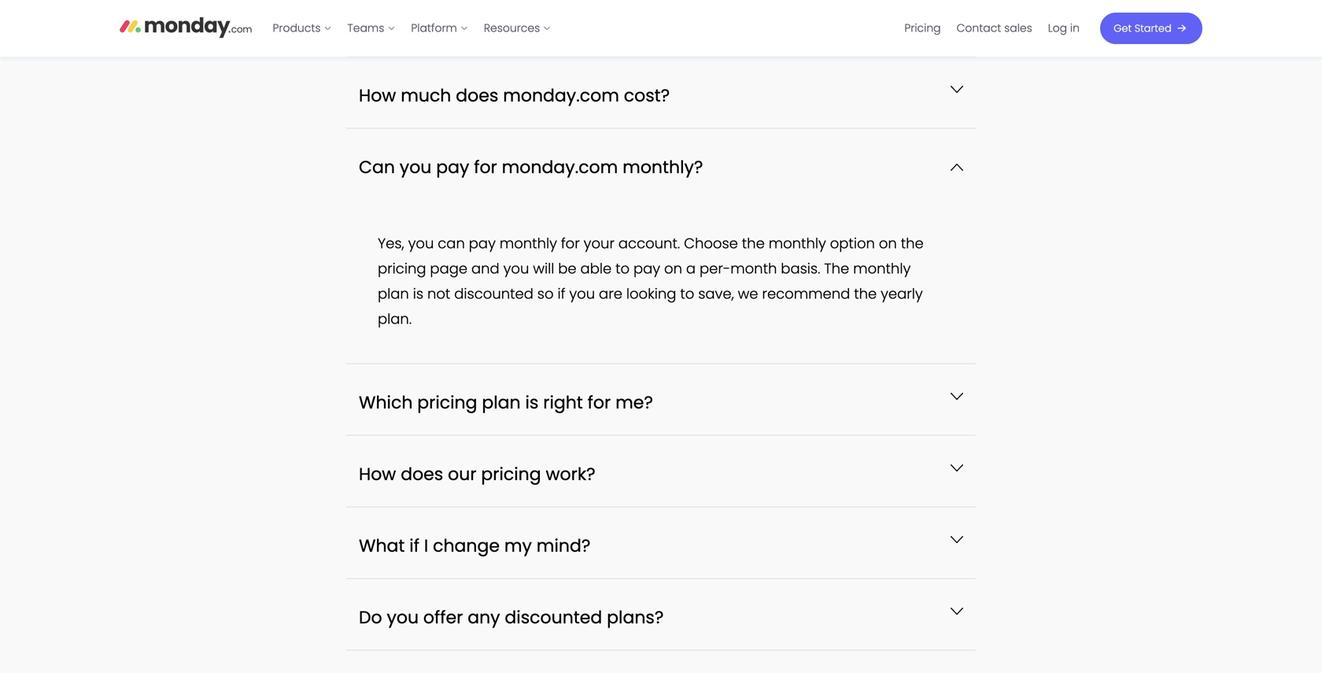 Task type: locate. For each thing, give the bounding box(es) containing it.
monthly up yearly
[[854, 258, 911, 279]]

list
[[265, 0, 559, 57], [897, 0, 1088, 57]]

0 horizontal spatial plan
[[378, 284, 409, 304]]

pay up the and
[[469, 233, 496, 253]]

what
[[359, 534, 405, 558]]

to
[[616, 258, 630, 279], [681, 284, 695, 304]]

yes, you can pay monthly for your account. choose the monthly option on the pricing page and you will be able to pay on a per-month basis. the monthly plan is not discounted so if you are looking to save, we recommend the yearly plan. region
[[378, 231, 945, 332]]

you for can
[[408, 233, 434, 253]]

pay down account.
[[634, 258, 661, 279]]

is left not
[[413, 284, 424, 304]]

are
[[599, 284, 623, 304]]

will
[[533, 258, 555, 279]]

is left the right
[[526, 390, 539, 414]]

pay right the can
[[436, 155, 470, 179]]

contact sales
[[957, 20, 1033, 36]]

1 vertical spatial to
[[681, 284, 695, 304]]

and
[[472, 258, 500, 279]]

1 horizontal spatial plan
[[482, 390, 521, 414]]

1 vertical spatial plan
[[482, 390, 521, 414]]

0 horizontal spatial if
[[410, 534, 420, 558]]

what if i change my mind? button
[[346, 507, 976, 578]]

is inside dropdown button
[[526, 390, 539, 414]]

pricing right our
[[481, 462, 541, 486]]

if
[[558, 284, 566, 304], [410, 534, 420, 558]]

to right able
[[616, 258, 630, 279]]

not
[[428, 284, 451, 304]]

1 horizontal spatial is
[[526, 390, 539, 414]]

1 vertical spatial if
[[410, 534, 420, 558]]

0 vertical spatial if
[[558, 284, 566, 304]]

0 vertical spatial to
[[616, 258, 630, 279]]

1 vertical spatial how
[[359, 462, 396, 486]]

plan left the right
[[482, 390, 521, 414]]

per-
[[700, 258, 731, 279]]

for inside which pricing plan is right for me? dropdown button
[[588, 390, 611, 414]]

for up be
[[561, 233, 580, 253]]

1 vertical spatial discounted
[[505, 605, 603, 629]]

plan up plan. on the left top
[[378, 284, 409, 304]]

pricing inside dropdown button
[[481, 462, 541, 486]]

1 list from the left
[[265, 0, 559, 57]]

you inside dropdown button
[[400, 155, 432, 179]]

how does our pricing work?
[[359, 462, 596, 486]]

discounted right any
[[505, 605, 603, 629]]

we
[[738, 284, 759, 304]]

teams link
[[340, 16, 403, 41]]

1 vertical spatial does
[[401, 462, 444, 486]]

you right do
[[387, 605, 419, 629]]

platform link
[[403, 16, 476, 41]]

you left "are"
[[570, 284, 595, 304]]

2 horizontal spatial for
[[588, 390, 611, 414]]

how
[[359, 83, 396, 107], [359, 462, 396, 486]]

so
[[538, 284, 554, 304]]

how much does monday.com cost? button
[[346, 57, 976, 128]]

in
[[1071, 20, 1080, 36]]

0 vertical spatial is
[[413, 284, 424, 304]]

you inside dropdown button
[[387, 605, 419, 629]]

how left much
[[359, 83, 396, 107]]

you right 'yes,'
[[408, 233, 434, 253]]

1 horizontal spatial for
[[561, 233, 580, 253]]

main element
[[265, 0, 1203, 57]]

does right much
[[456, 83, 499, 107]]

pricing right which
[[418, 390, 478, 414]]

if left i at the left of the page
[[410, 534, 420, 558]]

0 horizontal spatial list
[[265, 0, 559, 57]]

started
[[1135, 21, 1172, 35]]

you for offer
[[387, 605, 419, 629]]

if right so
[[558, 284, 566, 304]]

on
[[879, 233, 897, 253], [665, 258, 683, 279]]

basis.
[[781, 258, 821, 279]]

how up what
[[359, 462, 396, 486]]

resources
[[484, 20, 540, 36]]

2 list from the left
[[897, 0, 1088, 57]]

0 horizontal spatial does
[[401, 462, 444, 486]]

1 horizontal spatial to
[[681, 284, 695, 304]]

1 vertical spatial pricing
[[418, 390, 478, 414]]

0 horizontal spatial monthly
[[500, 233, 557, 253]]

i
[[424, 534, 429, 558]]

the
[[742, 233, 765, 253], [901, 233, 924, 253], [854, 284, 877, 304]]

contact sales link
[[949, 16, 1041, 41]]

your
[[584, 233, 615, 253]]

pricing down 'yes,'
[[378, 258, 426, 279]]

pay inside dropdown button
[[436, 155, 470, 179]]

0 horizontal spatial for
[[474, 155, 497, 179]]

0 vertical spatial plan
[[378, 284, 409, 304]]

monthly up 'will'
[[500, 233, 557, 253]]

which
[[359, 390, 413, 414]]

0 vertical spatial how
[[359, 83, 396, 107]]

do
[[359, 605, 382, 629]]

products
[[273, 20, 321, 36]]

0 horizontal spatial on
[[665, 258, 683, 279]]

does
[[456, 83, 499, 107], [401, 462, 444, 486]]

what if i change my mind?
[[359, 534, 591, 558]]

discounted inside yes, you can pay monthly for your account. choose the monthly option on the pricing page and you will be able to pay on a per-month basis. the monthly plan is not discounted so if you are looking to save, we recommend the yearly plan.
[[455, 284, 534, 304]]

0 vertical spatial for
[[474, 155, 497, 179]]

discounted down the and
[[455, 284, 534, 304]]

how for how does our pricing work?
[[359, 462, 396, 486]]

yes,
[[378, 233, 404, 253]]

discounted inside dropdown button
[[505, 605, 603, 629]]

1 horizontal spatial list
[[897, 0, 1088, 57]]

sales
[[1005, 20, 1033, 36]]

monthly
[[500, 233, 557, 253], [769, 233, 827, 253], [854, 258, 911, 279]]

for inside yes, you can pay monthly for your account. choose the monthly option on the pricing page and you will be able to pay on a per-month basis. the monthly plan is not discounted so if you are looking to save, we recommend the yearly plan.
[[561, 233, 580, 253]]

plan
[[378, 284, 409, 304], [482, 390, 521, 414]]

2 how from the top
[[359, 462, 396, 486]]

the up yearly
[[901, 233, 924, 253]]

you
[[400, 155, 432, 179], [408, 233, 434, 253], [504, 258, 529, 279], [570, 284, 595, 304], [387, 605, 419, 629]]

if inside dropdown button
[[410, 534, 420, 558]]

monthly?
[[623, 155, 703, 179]]

0 vertical spatial on
[[879, 233, 897, 253]]

1 horizontal spatial does
[[456, 83, 499, 107]]

do you offer any discounted plans? button
[[346, 579, 976, 650]]

0 vertical spatial pay
[[436, 155, 470, 179]]

save,
[[699, 284, 734, 304]]

2 vertical spatial pricing
[[481, 462, 541, 486]]

monthly up basis.
[[769, 233, 827, 253]]

1 vertical spatial is
[[526, 390, 539, 414]]

can
[[359, 155, 395, 179]]

0 horizontal spatial is
[[413, 284, 424, 304]]

mind?
[[537, 534, 591, 558]]

get started button
[[1101, 13, 1203, 44]]

pay
[[436, 155, 470, 179], [469, 233, 496, 253], [634, 258, 661, 279]]

discounted
[[455, 284, 534, 304], [505, 605, 603, 629]]

for
[[474, 155, 497, 179], [561, 233, 580, 253], [588, 390, 611, 414]]

plan inside yes, you can pay monthly for your account. choose the monthly option on the pricing page and you will be able to pay on a per-month basis. the monthly plan is not discounted so if you are looking to save, we recommend the yearly plan.
[[378, 284, 409, 304]]

the
[[825, 258, 850, 279]]

1 horizontal spatial if
[[558, 284, 566, 304]]

1 vertical spatial for
[[561, 233, 580, 253]]

the up month
[[742, 233, 765, 253]]

1 vertical spatial monday.com
[[502, 155, 618, 179]]

pricing inside yes, you can pay monthly for your account. choose the monthly option on the pricing page and you will be able to pay on a per-month basis. the monthly plan is not discounted so if you are looking to save, we recommend the yearly plan.
[[378, 258, 426, 279]]

1 how from the top
[[359, 83, 396, 107]]

monday.com logo image
[[120, 10, 252, 43]]

able
[[581, 258, 612, 279]]

if inside yes, you can pay monthly for your account. choose the monthly option on the pricing page and you will be able to pay on a per-month basis. the monthly plan is not discounted so if you are looking to save, we recommend the yearly plan.
[[558, 284, 566, 304]]

looking
[[627, 284, 677, 304]]

me?
[[616, 390, 653, 414]]

you right the can
[[400, 155, 432, 179]]

on left a
[[665, 258, 683, 279]]

pricing
[[378, 258, 426, 279], [418, 390, 478, 414], [481, 462, 541, 486]]

get started
[[1114, 21, 1172, 35]]

0 vertical spatial pricing
[[378, 258, 426, 279]]

on right the option
[[879, 233, 897, 253]]

does left our
[[401, 462, 444, 486]]

0 vertical spatial discounted
[[455, 284, 534, 304]]

work?
[[546, 462, 596, 486]]

for down how much does monday.com cost? on the top
[[474, 155, 497, 179]]

0 horizontal spatial to
[[616, 258, 630, 279]]

my
[[505, 534, 532, 558]]

is
[[413, 284, 424, 304], [526, 390, 539, 414]]

for left me?
[[588, 390, 611, 414]]

the left yearly
[[854, 284, 877, 304]]

1 horizontal spatial on
[[879, 233, 897, 253]]

recommend
[[762, 284, 851, 304]]

0 vertical spatial monday.com
[[503, 83, 620, 107]]

to down a
[[681, 284, 695, 304]]

monday.com
[[503, 83, 620, 107], [502, 155, 618, 179]]

2 vertical spatial for
[[588, 390, 611, 414]]



Task type: vqa. For each thing, say whether or not it's contained in the screenshot.
THE WORK in the For individuals looking to keep track of their work
no



Task type: describe. For each thing, give the bounding box(es) containing it.
products link
[[265, 16, 340, 41]]

yes, you can pay monthly for your account. choose the monthly option on the pricing page and you will be able to pay on a per-month basis. the monthly plan is not discounted so if you are looking to save, we recommend the yearly plan.
[[378, 233, 924, 329]]

which pricing plan is right for me? button
[[346, 364, 976, 435]]

get
[[1114, 21, 1132, 35]]

for inside can you pay for monday.com monthly? dropdown button
[[474, 155, 497, 179]]

resources link
[[476, 16, 559, 41]]

0 vertical spatial does
[[456, 83, 499, 107]]

0 horizontal spatial the
[[742, 233, 765, 253]]

change
[[433, 534, 500, 558]]

2 horizontal spatial the
[[901, 233, 924, 253]]

log
[[1049, 20, 1068, 36]]

which pricing plan is right for me?
[[359, 390, 653, 414]]

platform
[[411, 20, 457, 36]]

plan inside dropdown button
[[482, 390, 521, 414]]

offer
[[424, 605, 463, 629]]

can you pay for monday.com monthly? button
[[346, 129, 976, 199]]

pricing inside dropdown button
[[418, 390, 478, 414]]

much
[[401, 83, 451, 107]]

list containing pricing
[[897, 0, 1088, 57]]

account.
[[619, 233, 680, 253]]

2 horizontal spatial monthly
[[854, 258, 911, 279]]

option
[[830, 233, 875, 253]]

1 horizontal spatial the
[[854, 284, 877, 304]]

2 vertical spatial pay
[[634, 258, 661, 279]]

1 vertical spatial on
[[665, 258, 683, 279]]

yearly
[[881, 284, 923, 304]]

any
[[468, 605, 500, 629]]

you for pay
[[400, 155, 432, 179]]

a
[[687, 258, 696, 279]]

monday.com inside dropdown button
[[503, 83, 620, 107]]

can
[[438, 233, 465, 253]]

log in link
[[1041, 16, 1088, 41]]

plan.
[[378, 309, 412, 329]]

1 vertical spatial pay
[[469, 233, 496, 253]]

teams
[[348, 20, 385, 36]]

right
[[543, 390, 583, 414]]

monday.com inside dropdown button
[[502, 155, 618, 179]]

can you pay for monday.com monthly?
[[359, 155, 703, 179]]

contact
[[957, 20, 1002, 36]]

page
[[430, 258, 468, 279]]

plans?
[[607, 605, 664, 629]]

be
[[558, 258, 577, 279]]

how does our pricing work? button
[[346, 436, 976, 506]]

1 horizontal spatial monthly
[[769, 233, 827, 253]]

pricing
[[905, 20, 941, 36]]

for for monthly
[[561, 233, 580, 253]]

log in
[[1049, 20, 1080, 36]]

for for right
[[588, 390, 611, 414]]

month
[[731, 258, 777, 279]]

you left 'will'
[[504, 258, 529, 279]]

do you offer any discounted plans?
[[359, 605, 664, 629]]

choose
[[684, 233, 738, 253]]

list containing products
[[265, 0, 559, 57]]

our
[[448, 462, 477, 486]]

how much does monday.com cost?
[[359, 83, 670, 107]]

pricing link
[[897, 16, 949, 41]]

cost?
[[624, 83, 670, 107]]

is inside yes, you can pay monthly for your account. choose the monthly option on the pricing page and you will be able to pay on a per-month basis. the monthly plan is not discounted so if you are looking to save, we recommend the yearly plan.
[[413, 284, 424, 304]]

how for how much does monday.com cost?
[[359, 83, 396, 107]]



